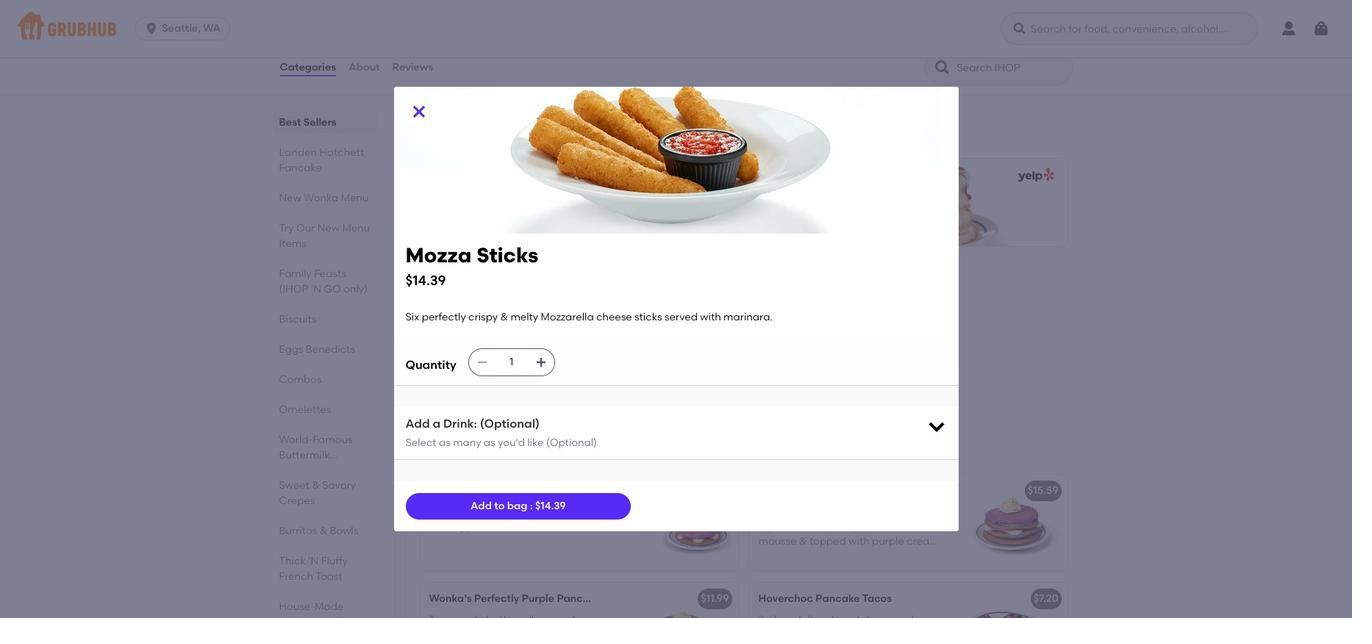 Task type: locate. For each thing, give the bounding box(es) containing it.
with down quantity
[[429, 375, 450, 388]]

marinara.
[[724, 311, 773, 324]]

add
[[406, 417, 430, 431], [471, 500, 492, 512]]

pancakes up cheesecake
[[871, 506, 920, 518]]

0 vertical spatial $15.59
[[761, 216, 791, 228]]

to
[[494, 500, 505, 512]]

eggs benedicts
[[279, 343, 355, 356]]

1 horizontal spatial topped
[[810, 536, 846, 548]]

purple up cheesecake
[[851, 485, 884, 497]]

1 vertical spatial pancakes
[[871, 506, 920, 518]]

0 vertical spatial wonka
[[304, 192, 339, 204]]

landen down best sellers
[[279, 146, 317, 159]]

reviews button
[[392, 41, 434, 94]]

0 horizontal spatial $14.39
[[406, 272, 446, 289]]

about button
[[348, 41, 381, 94]]

glitter
[[783, 565, 813, 578]]

0 vertical spatial menu
[[341, 192, 369, 204]]

with up icing,
[[798, 521, 819, 533]]

perfectly for wonka's perfectly purple pancakes - (short stack)
[[474, 593, 519, 606]]

perfectly down meat
[[474, 593, 519, 606]]

cheese left sticks
[[596, 311, 632, 324]]

family feasts (ihop 'n go only)
[[279, 268, 368, 296]]

wonka's for wonka's perfectly purple pancakes - (short stack)
[[429, 593, 472, 606]]

1 horizontal spatial cream
[[907, 536, 940, 548]]

$14.39 down mozza
[[406, 272, 446, 289]]

topped
[[562, 360, 599, 373], [810, 536, 846, 548]]

four inside four purple buttermilk pancakes layered with creamy cheesecake mousse & topped with purple cream cheese icing, whipped topping and gold glitter sugar.
[[759, 506, 781, 518]]

'n right thick
[[308, 555, 319, 568]]

combos up "omelettes"
[[279, 374, 322, 386]]

0 vertical spatial pancakes
[[507, 345, 556, 358]]

leches
[[829, 198, 865, 211]]

layered inside four purple buttermilk pancakes layered with creamy cheesecake mousse & topped with purple cream cheese icing, whipped topping and gold glitter sugar.
[[759, 521, 796, 533]]

menu
[[341, 192, 369, 204], [342, 222, 370, 235], [514, 441, 556, 459]]

0 horizontal spatial best
[[279, 116, 301, 129]]

0 horizontal spatial new
[[279, 192, 301, 204]]

(optional) up you'd
[[480, 417, 540, 431]]

buttermilk
[[279, 449, 330, 462]]

1 horizontal spatial fancake
[[552, 280, 619, 299]]

wonka's combos image
[[628, 475, 738, 571]]

waffles
[[319, 616, 356, 619]]

purple up mousse
[[783, 506, 815, 518]]

0 vertical spatial $14.39
[[406, 272, 446, 289]]

six perfectly crispy & melty mozzarella cheese sticks served with marinara.
[[406, 311, 773, 324]]

:
[[530, 500, 533, 512]]

1 horizontal spatial perfectly
[[804, 485, 849, 497]]

pancakes
[[867, 198, 917, 211], [279, 465, 328, 477], [887, 485, 936, 497], [557, 593, 607, 606]]

1 horizontal spatial add
[[471, 500, 492, 512]]

- left (full
[[938, 485, 943, 497]]

new wonka menu down drink:
[[417, 441, 556, 459]]

0 horizontal spatial svg image
[[535, 357, 547, 369]]

sellers up on
[[455, 113, 506, 131]]

hoverchoc
[[759, 593, 813, 606]]

0 horizontal spatial cheese
[[488, 375, 523, 388]]

sticks
[[477, 243, 539, 268]]

0 vertical spatial add
[[406, 417, 430, 431]]

0 horizontal spatial topped
[[562, 360, 599, 373]]

'n left the "go"
[[311, 283, 321, 296]]

buttermilk inside four purple buttermilk pancakes layered with creamy cheesecake mousse & topped with purple cream cheese icing, whipped topping and gold glitter sugar.
[[818, 506, 869, 518]]

cream
[[452, 375, 485, 388], [907, 536, 940, 548]]

new up try
[[279, 192, 301, 204]]

world-famous buttermilk pancakes sweet & savory crepes
[[279, 434, 356, 508]]

&
[[500, 311, 508, 324], [552, 360, 560, 373], [312, 480, 320, 492], [320, 525, 327, 538], [799, 536, 807, 548]]

cheesecake
[[862, 521, 922, 533]]

cheese
[[596, 311, 632, 324], [488, 375, 523, 388], [759, 550, 794, 563]]

pancakes
[[507, 345, 556, 358], [871, 506, 920, 518]]

cream down cheesecake
[[907, 536, 940, 548]]

fancake
[[279, 162, 322, 174], [552, 280, 619, 299]]

tres
[[806, 198, 827, 211]]

perfectly
[[422, 311, 466, 324]]

wonka
[[304, 192, 339, 204], [456, 441, 510, 459], [500, 506, 535, 518]]

1 horizontal spatial landen
[[417, 280, 475, 299]]

svg image
[[1313, 20, 1330, 38], [144, 21, 159, 36], [410, 103, 428, 121], [476, 357, 488, 369]]

0 vertical spatial (optional)
[[480, 417, 540, 431]]

0 horizontal spatial buttermilk
[[454, 345, 505, 358]]

burritos
[[279, 525, 317, 538]]

stack) right (full
[[969, 485, 1002, 497]]

menu up :
[[514, 441, 556, 459]]

as left you'd
[[484, 437, 496, 449]]

as down the "a"
[[439, 437, 451, 449]]

seattle, wa
[[162, 22, 221, 35]]

0 vertical spatial topped
[[562, 360, 599, 373]]

Input item quantity number field
[[495, 349, 528, 376]]

purple up topping
[[872, 536, 905, 548]]

menu right our
[[342, 222, 370, 235]]

0 horizontal spatial (optional)
[[480, 417, 540, 431]]

cream down the cinnamon
[[452, 375, 485, 388]]

on
[[486, 133, 499, 146]]

topped inside four purple buttermilk pancakes layered with creamy cheesecake mousse & topped with purple cream cheese icing, whipped topping and gold glitter sugar.
[[810, 536, 846, 548]]

(optional) right like
[[546, 437, 597, 449]]

svg image inside main navigation navigation
[[1013, 21, 1027, 36]]

1 vertical spatial $14.39
[[535, 500, 566, 512]]

1 horizontal spatial buttermilk
[[818, 506, 869, 518]]

0 horizontal spatial yelp image
[[686, 169, 725, 183]]

four inside four buttermilk pancakes layered with cinnamon roll filling & topped with cream cheese icing.
[[429, 345, 451, 358]]

pancakes right leches
[[867, 198, 917, 211]]

reviews
[[392, 61, 433, 73]]

1 vertical spatial (optional)
[[546, 437, 597, 449]]

1 vertical spatial cream
[[907, 536, 940, 548]]

& right filling
[[552, 360, 560, 373]]

1 horizontal spatial four
[[759, 506, 781, 518]]

1 horizontal spatial -
[[938, 485, 943, 497]]

1 horizontal spatial cheese
[[596, 311, 632, 324]]

fancake up six perfectly crispy & melty mozzarella cheese sticks served with marinara.
[[552, 280, 619, 299]]

and inside enjoy our new wonka entrées, paired with eggs*, meat and hash browns.
[[515, 521, 535, 533]]

1 horizontal spatial svg image
[[926, 416, 947, 437]]

1 vertical spatial stack)
[[649, 593, 682, 606]]

buttermilk
[[454, 345, 505, 358], [818, 506, 869, 518]]

add inside add a drink: (optional) select as many as you'd like (optional)
[[406, 417, 430, 431]]

sellers
[[455, 113, 506, 131], [304, 116, 337, 129]]

1 horizontal spatial best
[[417, 113, 451, 131]]

new wonka menu up our
[[279, 192, 369, 204]]

1 vertical spatial layered
[[759, 521, 796, 533]]

yelp image
[[686, 169, 725, 183], [1015, 169, 1054, 183]]

main navigation navigation
[[0, 0, 1352, 57]]

pancakes inside world-famous buttermilk pancakes sweet & savory crepes
[[279, 465, 328, 477]]

crepes
[[279, 495, 315, 508]]

0 horizontal spatial purple
[[783, 506, 815, 518]]

add left the "a"
[[406, 417, 430, 431]]

0 horizontal spatial $15.59
[[761, 216, 791, 228]]

0 vertical spatial -
[[938, 485, 943, 497]]

0 vertical spatial four
[[429, 345, 451, 358]]

0 vertical spatial purple
[[851, 485, 884, 497]]

fancake inside landen hatchett fancake
[[279, 162, 322, 174]]

0 horizontal spatial and
[[515, 521, 535, 533]]

& inside four purple buttermilk pancakes layered with creamy cheesecake mousse & topped with purple cream cheese icing, whipped topping and gold glitter sugar.
[[799, 536, 807, 548]]

new wonka menu
[[279, 192, 369, 204], [417, 441, 556, 459]]

hatchett down best sellers
[[319, 146, 364, 159]]

cheese inside four purple buttermilk pancakes layered with creamy cheesecake mousse & topped with purple cream cheese icing, whipped topping and gold glitter sugar.
[[759, 550, 794, 563]]

1 horizontal spatial $15.59
[[1028, 485, 1059, 497]]

purple
[[851, 485, 884, 497], [522, 593, 555, 606]]

pancakes down the buttermilk
[[279, 465, 328, 477]]

buttermilk up the cinnamon
[[454, 345, 505, 358]]

house-made belgian waffles
[[279, 601, 356, 619]]

svg image
[[1013, 21, 1027, 36], [535, 357, 547, 369], [926, 416, 947, 437]]

1 vertical spatial landen
[[417, 280, 475, 299]]

2 horizontal spatial new
[[417, 441, 452, 459]]

topped right filling
[[562, 360, 599, 373]]

wonka's for wonka's combos
[[429, 485, 472, 497]]

0 horizontal spatial cream
[[452, 375, 485, 388]]

and
[[515, 521, 535, 533], [914, 550, 934, 563]]

best inside the best sellers most ordered on grubhub
[[417, 113, 451, 131]]

stack) for wonka's perfectly purple pancakes - (full stack)
[[969, 485, 1002, 497]]

try our new menu items
[[279, 222, 370, 250]]

1 vertical spatial buttermilk
[[818, 506, 869, 518]]

0 vertical spatial stack)
[[969, 485, 1002, 497]]

0 vertical spatial fancake
[[279, 162, 322, 174]]

1 horizontal spatial (optional)
[[546, 437, 597, 449]]

0 vertical spatial perfectly
[[804, 485, 849, 497]]

as
[[439, 437, 451, 449], [484, 437, 496, 449]]

eggs*,
[[452, 521, 483, 533]]

cheese down roll
[[488, 375, 523, 388]]

mozza sticks $14.39
[[406, 243, 539, 289]]

1 vertical spatial combos
[[474, 485, 517, 497]]

with
[[700, 311, 721, 324], [429, 360, 450, 373], [429, 375, 450, 388], [429, 521, 450, 533], [798, 521, 819, 533], [849, 536, 870, 548]]

0 vertical spatial cheese
[[596, 311, 632, 324]]

many
[[453, 437, 481, 449]]

pancakes for world-famous buttermilk pancakes sweet & savory crepes
[[279, 465, 328, 477]]

wonka's perfectly purple pancakes - (full stack) image
[[957, 475, 1067, 571]]

1 horizontal spatial pancakes
[[871, 506, 920, 518]]

& up icing,
[[799, 536, 807, 548]]

$14.39 right :
[[535, 500, 566, 512]]

1 horizontal spatial stack)
[[969, 485, 1002, 497]]

purple
[[783, 506, 815, 518], [872, 536, 905, 548]]

with left the cinnamon
[[429, 360, 450, 373]]

1 vertical spatial topped
[[810, 536, 846, 548]]

'n inside the family feasts (ihop 'n go only)
[[311, 283, 321, 296]]

& right sweet
[[312, 480, 320, 492]]

1 horizontal spatial purple
[[872, 536, 905, 548]]

stack) for wonka's perfectly purple pancakes - (short stack)
[[649, 593, 682, 606]]

0 horizontal spatial four
[[429, 345, 451, 358]]

landen
[[279, 146, 317, 159], [417, 280, 475, 299]]

1 vertical spatial -
[[609, 593, 613, 606]]

with inside enjoy our new wonka entrées, paired with eggs*, meat and hash browns.
[[429, 521, 450, 533]]

best
[[417, 113, 451, 131], [279, 116, 301, 129]]

svg image inside seattle, wa button
[[144, 21, 159, 36]]

add down the wonka's combos on the left bottom of the page
[[471, 500, 492, 512]]

layered up mousse
[[759, 521, 796, 533]]

layered down mozzarella
[[559, 345, 596, 358]]

biscuits
[[279, 313, 317, 326]]

0 vertical spatial 'n
[[311, 283, 321, 296]]

four up quantity
[[429, 345, 451, 358]]

combos up to
[[474, 485, 517, 497]]

1 vertical spatial $15.59
[[1028, 485, 1059, 497]]

cheese down mousse
[[759, 550, 794, 563]]

0 horizontal spatial add
[[406, 417, 430, 431]]

topped down creamy
[[810, 536, 846, 548]]

add for add a drink: (optional)
[[406, 417, 430, 431]]

stack) right (short
[[649, 593, 682, 606]]

0 vertical spatial cream
[[452, 375, 485, 388]]

0 vertical spatial buttermilk
[[454, 345, 505, 358]]

four up mousse
[[759, 506, 781, 518]]

0 horizontal spatial stack)
[[649, 593, 682, 606]]

1 vertical spatial cheese
[[488, 375, 523, 388]]

0 horizontal spatial landen
[[279, 146, 317, 159]]

- left (short
[[609, 593, 613, 606]]

0 vertical spatial and
[[515, 521, 535, 533]]

new right our
[[317, 222, 340, 235]]

0 horizontal spatial as
[[439, 437, 451, 449]]

mexican
[[761, 198, 804, 211]]

landen hatchett fancake down best sellers
[[279, 146, 364, 174]]

1 vertical spatial purple
[[872, 536, 905, 548]]

1 horizontal spatial sellers
[[455, 113, 506, 131]]

you'd
[[498, 437, 525, 449]]

with up whipped
[[849, 536, 870, 548]]

purple down hash
[[522, 593, 555, 606]]

2 vertical spatial wonka
[[500, 506, 535, 518]]

1 vertical spatial four
[[759, 506, 781, 518]]

1 horizontal spatial landen hatchett fancake
[[417, 280, 619, 299]]

icing,
[[797, 550, 824, 563]]

1 vertical spatial purple
[[522, 593, 555, 606]]

1 vertical spatial 'n
[[308, 555, 319, 568]]

0 horizontal spatial pancakes
[[507, 345, 556, 358]]

house-
[[279, 601, 315, 613]]

pancakes inside mexican tres leches pancakes $15.59
[[867, 198, 917, 211]]

hatchett up melty in the bottom left of the page
[[479, 280, 548, 299]]

topped inside four buttermilk pancakes layered with cinnamon roll filling & topped with cream cheese icing.
[[562, 360, 599, 373]]

1 vertical spatial menu
[[342, 222, 370, 235]]

1 horizontal spatial new wonka menu
[[417, 441, 556, 459]]

1 horizontal spatial purple
[[851, 485, 884, 497]]

landen up perfectly
[[417, 280, 475, 299]]

1 vertical spatial add
[[471, 500, 492, 512]]

0 horizontal spatial fancake
[[279, 162, 322, 174]]

svg image up (full
[[926, 416, 947, 437]]

0 vertical spatial landen
[[279, 146, 317, 159]]

about
[[349, 61, 380, 73]]

$14.39
[[406, 272, 446, 289], [535, 500, 566, 512]]

svg image up icing.
[[535, 357, 547, 369]]

0 vertical spatial purple
[[783, 506, 815, 518]]

select
[[406, 437, 437, 449]]

0 vertical spatial layered
[[559, 345, 596, 358]]

$15.59
[[761, 216, 791, 228], [1028, 485, 1059, 497]]

layered
[[559, 345, 596, 358], [759, 521, 796, 533]]

1 horizontal spatial new
[[317, 222, 340, 235]]

and right topping
[[914, 550, 934, 563]]

pancakes up cheesecake
[[887, 485, 936, 497]]

sellers down categories button
[[304, 116, 337, 129]]

and down "add to bag : $14.39"
[[515, 521, 535, 533]]

wonka's perfectly purple pancakes - (full stack)
[[759, 485, 1002, 497]]

0 vertical spatial landen hatchett fancake
[[279, 146, 364, 174]]

$14.39 inside mozza sticks $14.39
[[406, 272, 446, 289]]

sellers inside the best sellers most ordered on grubhub
[[455, 113, 506, 131]]

2 vertical spatial menu
[[514, 441, 556, 459]]

fancake down best sellers
[[279, 162, 322, 174]]

wa
[[203, 22, 221, 35]]

1 vertical spatial fancake
[[552, 280, 619, 299]]

svg image up search ihop "search box"
[[1013, 21, 1027, 36]]

pancakes left (short
[[557, 593, 607, 606]]

0 horizontal spatial hatchett
[[319, 146, 364, 159]]

0 horizontal spatial perfectly
[[474, 593, 519, 606]]

menu inside the try our new menu items
[[342, 222, 370, 235]]

best down categories button
[[279, 116, 301, 129]]

0 horizontal spatial sellers
[[304, 116, 337, 129]]

four for four buttermilk pancakes layered with cinnamon roll filling & topped with cream cheese icing.
[[429, 345, 451, 358]]

new down the "a"
[[417, 441, 452, 459]]

best up most
[[417, 113, 451, 131]]

perfectly up creamy
[[804, 485, 849, 497]]

with down enjoy
[[429, 521, 450, 533]]

1 horizontal spatial layered
[[759, 521, 796, 533]]

1 vertical spatial hatchett
[[479, 280, 548, 299]]

creamy
[[822, 521, 860, 533]]

menu up the try our new menu items
[[341, 192, 369, 204]]

buttermilk up creamy
[[818, 506, 869, 518]]

landen hatchett fancake
[[279, 146, 364, 174], [417, 280, 619, 299]]

crispy
[[469, 311, 498, 324]]

0 vertical spatial svg image
[[1013, 21, 1027, 36]]

landen hatchett fancake up melty in the bottom left of the page
[[417, 280, 619, 299]]

pancakes up filling
[[507, 345, 556, 358]]

hash
[[537, 521, 561, 533]]

most
[[417, 133, 441, 146]]

with right served
[[700, 311, 721, 324]]

four buttermilk pancakes layered with cinnamon roll filling & topped with cream cheese icing.
[[429, 345, 599, 388]]



Task type: vqa. For each thing, say whether or not it's contained in the screenshot.
21 ratings
no



Task type: describe. For each thing, give the bounding box(es) containing it.
best for best sellers
[[279, 116, 301, 129]]

& inside four buttermilk pancakes layered with cinnamon roll filling & topped with cream cheese icing.
[[552, 360, 560, 373]]

world-
[[279, 434, 313, 446]]

sellers for best sellers
[[304, 116, 337, 129]]

six
[[406, 311, 419, 324]]

mexican tres leches pancakes $15.59
[[761, 198, 917, 228]]

sellers for best sellers most ordered on grubhub
[[455, 113, 506, 131]]

cheese inside four buttermilk pancakes layered with cinnamon roll filling & topped with cream cheese icing.
[[488, 375, 523, 388]]

pancakes inside four purple buttermilk pancakes layered with creamy cheesecake mousse & topped with purple cream cheese icing, whipped topping and gold glitter sugar.
[[871, 506, 920, 518]]

wonka's for wonka's perfectly purple pancakes - (full stack)
[[759, 485, 801, 497]]

search icon image
[[934, 59, 951, 77]]

gold
[[759, 565, 781, 578]]

cinn-a-stack® pancakes image
[[628, 315, 738, 411]]

enjoy
[[429, 506, 456, 518]]

1 vertical spatial new wonka menu
[[417, 441, 556, 459]]

hoverchoc pancake tacos image
[[957, 583, 1067, 619]]

pancake
[[816, 593, 860, 606]]

purple for (full
[[851, 485, 884, 497]]

1 horizontal spatial $14.39
[[535, 500, 566, 512]]

thick 'n fluffy french toast
[[279, 555, 348, 583]]

like
[[527, 437, 544, 449]]

perfectly for wonka's perfectly purple pancakes - (full stack)
[[804, 485, 849, 497]]

four buttermilk pancakes layered with cinnamon roll filling & topped with cream cheese icing. button
[[420, 315, 738, 411]]

sweet
[[279, 480, 310, 492]]

& inside world-famous buttermilk pancakes sweet & savory crepes
[[312, 480, 320, 492]]

best sellers
[[279, 116, 337, 129]]

cream inside four buttermilk pancakes layered with cinnamon roll filling & topped with cream cheese icing.
[[452, 375, 485, 388]]

bag
[[507, 500, 528, 512]]

0 vertical spatial new
[[279, 192, 301, 204]]

wonka's perfectly purple pancakes - (short stack)
[[429, 593, 682, 606]]

french
[[279, 571, 313, 583]]

entrées,
[[537, 506, 577, 518]]

$15.59 inside mexican tres leches pancakes $15.59
[[761, 216, 791, 228]]

sticks
[[635, 311, 662, 324]]

1 vertical spatial landen hatchett fancake
[[417, 280, 619, 299]]

pancakes for mexican tres leches pancakes $15.59
[[867, 198, 917, 211]]

add for add to bag
[[471, 500, 492, 512]]

2 as from the left
[[484, 437, 496, 449]]

- for (full
[[938, 485, 943, 497]]

and inside four purple buttermilk pancakes layered with creamy cheesecake mousse & topped with purple cream cheese icing, whipped topping and gold glitter sugar.
[[914, 550, 934, 563]]

eggs
[[279, 343, 303, 356]]

new
[[477, 506, 498, 518]]

wonka's perfectly purple pancakes - (short stack) image
[[628, 583, 738, 619]]

savory
[[322, 480, 356, 492]]

burritos & bowls
[[279, 525, 358, 538]]

bowls
[[330, 525, 358, 538]]

best for best sellers most ordered on grubhub
[[417, 113, 451, 131]]

tacos
[[863, 593, 892, 606]]

pancakes for wonka's perfectly purple pancakes - (full stack)
[[887, 485, 936, 497]]

- for (short
[[609, 593, 613, 606]]

items
[[279, 238, 307, 250]]

paired
[[580, 506, 612, 518]]

filling
[[523, 360, 549, 373]]

add a drink: (optional) select as many as you'd like (optional)
[[406, 417, 597, 449]]

topping
[[872, 550, 911, 563]]

1 vertical spatial wonka
[[456, 441, 510, 459]]

categories button
[[279, 41, 337, 94]]

belgian
[[279, 616, 317, 619]]

layered inside four buttermilk pancakes layered with cinnamon roll filling & topped with cream cheese icing.
[[559, 345, 596, 358]]

categories
[[280, 61, 336, 73]]

hoverchoc pancake tacos
[[759, 593, 892, 606]]

cream inside four purple buttermilk pancakes layered with creamy cheesecake mousse & topped with purple cream cheese icing, whipped topping and gold glitter sugar.
[[907, 536, 940, 548]]

omelettes
[[279, 404, 331, 416]]

mousse
[[759, 536, 797, 548]]

purple for (short
[[522, 593, 555, 606]]

$11.99
[[701, 593, 729, 606]]

fluffy
[[321, 555, 348, 568]]

(short
[[616, 593, 647, 606]]

& left bowls at the bottom of the page
[[320, 525, 327, 538]]

our
[[458, 506, 475, 518]]

wonka inside enjoy our new wonka entrées, paired with eggs*, meat and hash browns.
[[500, 506, 535, 518]]

a
[[433, 417, 441, 431]]

(full
[[945, 485, 967, 497]]

benedicts
[[306, 343, 355, 356]]

go
[[324, 283, 341, 296]]

seattle,
[[162, 22, 201, 35]]

thick
[[279, 555, 306, 568]]

served
[[665, 311, 698, 324]]

buttermilk inside four buttermilk pancakes layered with cinnamon roll filling & topped with cream cheese icing.
[[454, 345, 505, 358]]

toast
[[316, 571, 343, 583]]

0 vertical spatial hatchett
[[319, 146, 364, 159]]

wonka's combos
[[429, 485, 517, 497]]

sugar.
[[815, 565, 846, 578]]

feasts
[[314, 268, 346, 280]]

whipped
[[826, 550, 870, 563]]

four for four purple buttermilk pancakes layered with creamy cheesecake mousse & topped with purple cream cheese icing, whipped topping and gold glitter sugar.
[[759, 506, 781, 518]]

quantity
[[406, 358, 457, 372]]

famous
[[313, 434, 353, 446]]

new inside the try our new menu items
[[317, 222, 340, 235]]

1 as from the left
[[439, 437, 451, 449]]

our
[[296, 222, 315, 235]]

meat
[[486, 521, 512, 533]]

0 horizontal spatial landen hatchett fancake
[[279, 146, 364, 174]]

roll
[[506, 360, 521, 373]]

ordered
[[444, 133, 484, 146]]

mozza
[[406, 243, 472, 268]]

0 horizontal spatial new wonka menu
[[279, 192, 369, 204]]

melty
[[511, 311, 538, 324]]

add to bag : $14.39
[[471, 500, 566, 512]]

family
[[279, 268, 312, 280]]

pancakes inside four buttermilk pancakes layered with cinnamon roll filling & topped with cream cheese icing.
[[507, 345, 556, 358]]

best sellers most ordered on grubhub
[[417, 113, 546, 146]]

1 yelp image from the left
[[686, 169, 725, 183]]

2 vertical spatial new
[[417, 441, 452, 459]]

(ihop
[[279, 283, 308, 296]]

& left melty in the bottom left of the page
[[500, 311, 508, 324]]

enjoy our new wonka entrées, paired with eggs*, meat and hash browns.
[[429, 506, 612, 533]]

icing.
[[526, 375, 553, 388]]

$7.20
[[1034, 593, 1059, 606]]

0 horizontal spatial combos
[[279, 374, 322, 386]]

pancakes for wonka's perfectly purple pancakes - (short stack)
[[557, 593, 607, 606]]

2 yelp image from the left
[[1015, 169, 1054, 183]]

drink:
[[443, 417, 477, 431]]

'n inside thick 'n fluffy french toast
[[308, 555, 319, 568]]

try
[[279, 222, 294, 235]]

Search IHOP search field
[[956, 61, 1068, 75]]

cinnamon
[[452, 360, 503, 373]]

only)
[[344, 283, 368, 296]]



